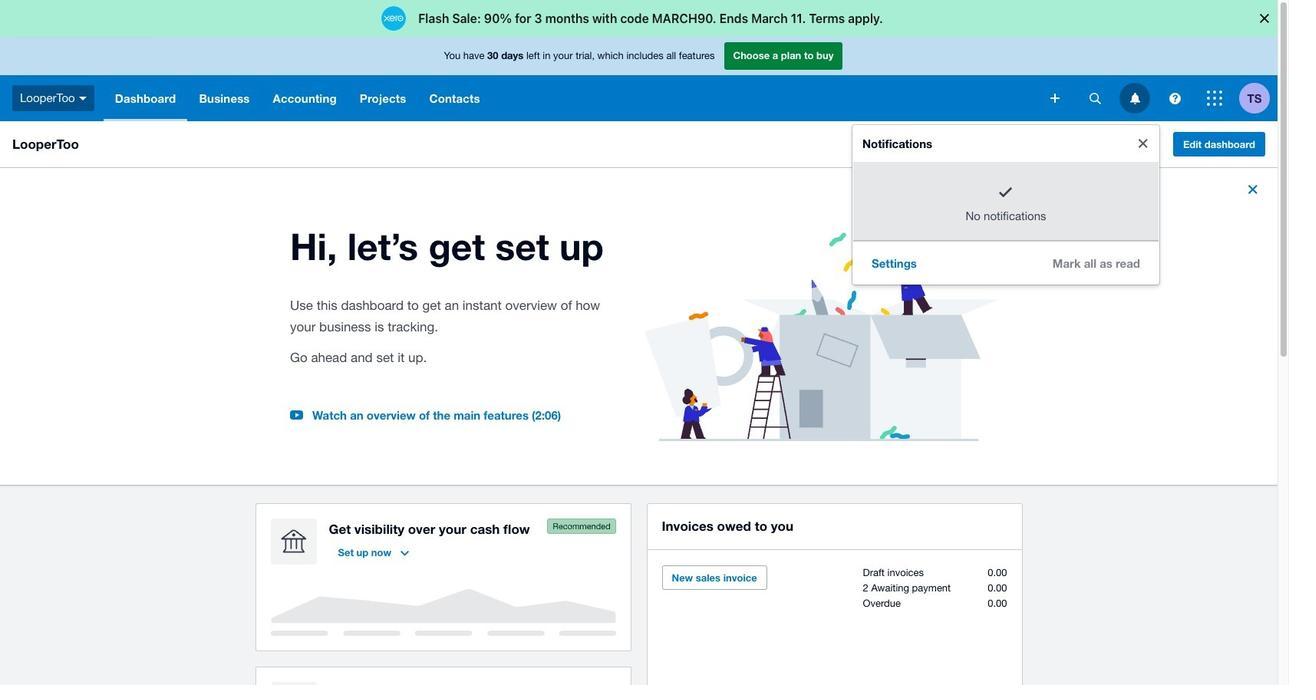 Task type: vqa. For each thing, say whether or not it's contained in the screenshot.
svg icon
yes



Task type: describe. For each thing, give the bounding box(es) containing it.
2 horizontal spatial svg image
[[1207, 91, 1222, 106]]

1 horizontal spatial svg image
[[1130, 92, 1140, 104]]

close image
[[1241, 177, 1265, 202]]

2 horizontal spatial svg image
[[1169, 92, 1181, 104]]



Task type: locate. For each thing, give the bounding box(es) containing it.
1 horizontal spatial svg image
[[1051, 94, 1060, 103]]

banking icon image
[[270, 518, 317, 564]]

0 horizontal spatial svg image
[[1089, 92, 1101, 104]]

dialog
[[0, 0, 1289, 37]]

svg image
[[1169, 92, 1181, 104], [1051, 94, 1060, 103], [79, 96, 86, 100]]

0 horizontal spatial svg image
[[79, 96, 86, 100]]

group
[[853, 125, 1159, 284]]

svg image
[[1207, 91, 1222, 106], [1089, 92, 1101, 104], [1130, 92, 1140, 104]]

banking preview line graph image
[[270, 589, 616, 636]]

banner
[[0, 37, 1278, 284]]

recommended icon image
[[547, 518, 616, 534]]



